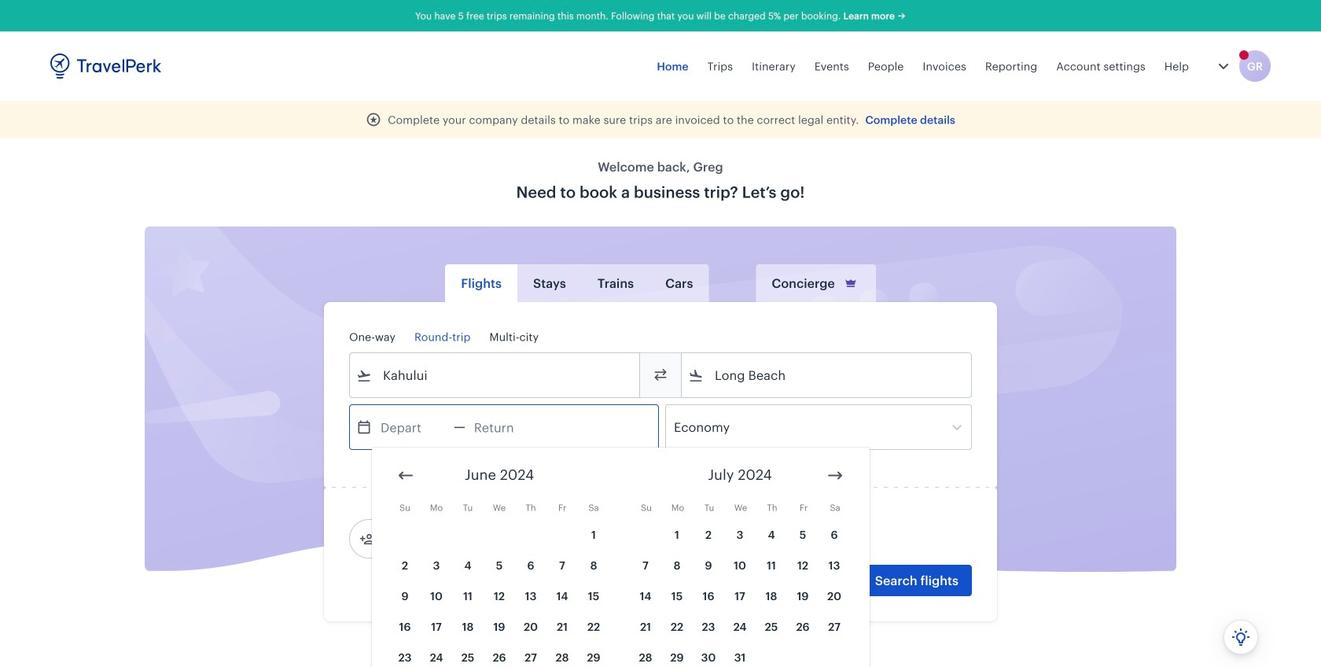 Task type: describe. For each thing, give the bounding box(es) containing it.
move forward to switch to the next month. image
[[826, 466, 845, 485]]

calendar application
[[372, 448, 1322, 667]]

move backward to switch to the previous month. image
[[397, 466, 415, 485]]

Depart text field
[[372, 405, 454, 449]]

To search field
[[704, 363, 951, 388]]



Task type: locate. For each thing, give the bounding box(es) containing it.
From search field
[[372, 363, 619, 388]]

Add first traveler search field
[[375, 526, 539, 552]]

Return text field
[[466, 405, 548, 449]]



